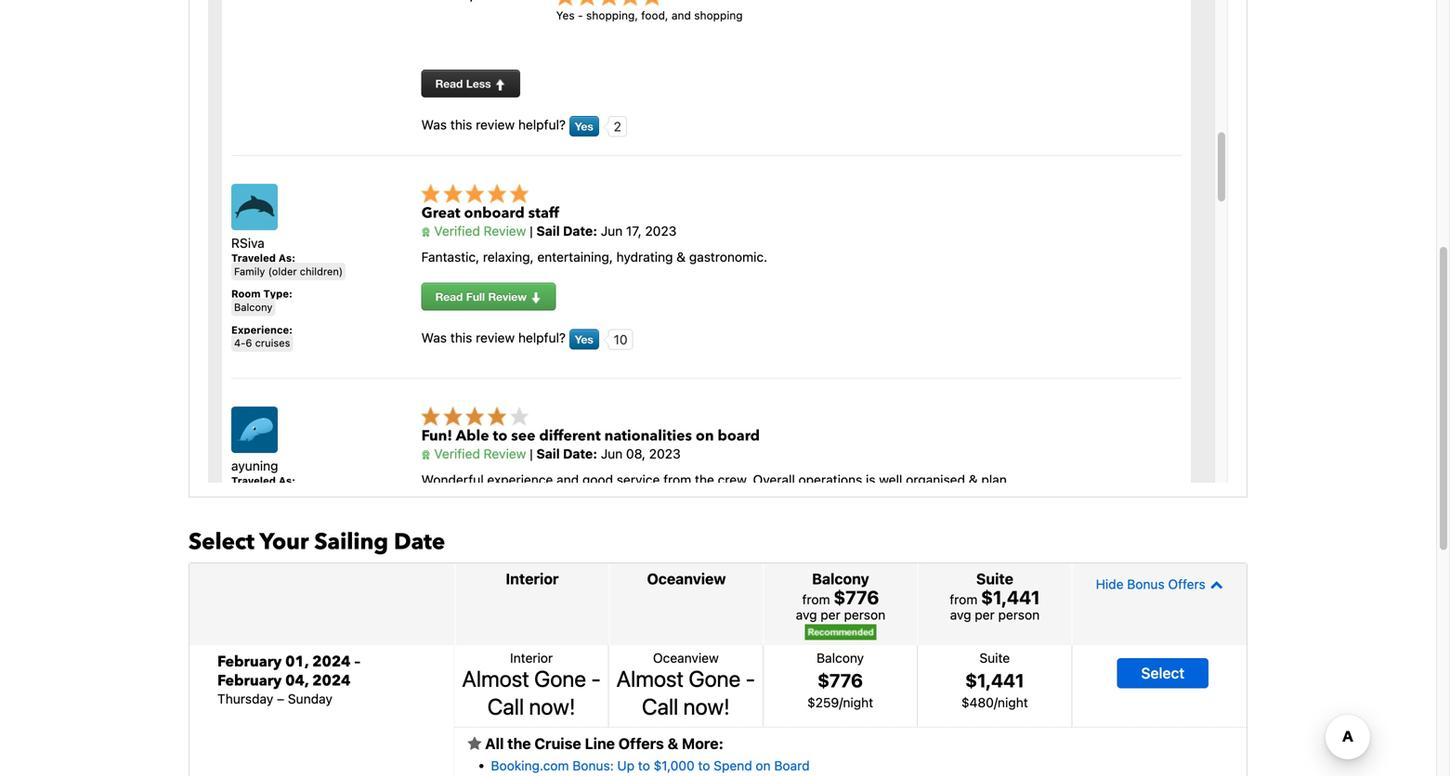 Task type: vqa. For each thing, say whether or not it's contained in the screenshot.
APPLY
no



Task type: locate. For each thing, give the bounding box(es) containing it.
offers inside hide bonus offers link
[[1168, 577, 1206, 592]]

read for read less
[[435, 77, 463, 90]]

1 traveled from the top
[[231, 252, 276, 264]]

0 vertical spatial review
[[476, 117, 515, 132]]

was
[[421, 117, 447, 132], [421, 330, 447, 346]]

2023 for fun! able to see different nationalities on board
[[649, 446, 681, 462]]

2 read from the top
[[435, 290, 463, 303]]

2 2024 from the top
[[312, 671, 351, 692]]

0 horizontal spatial -
[[578, 9, 583, 22]]

avg up suite $1,441 $480 / night
[[950, 607, 971, 623]]

2 review from the top
[[476, 330, 515, 346]]

per up recommended "image"
[[821, 607, 841, 623]]

0 vertical spatial small verified icon image
[[421, 228, 431, 237]]

see
[[511, 426, 536, 446]]

from for $776
[[802, 592, 830, 607]]

as:
[[279, 252, 295, 264], [279, 475, 295, 487]]

now! inside the interior almost gone - call now!
[[529, 694, 576, 720]]

-
[[578, 9, 583, 22], [591, 666, 601, 692], [746, 666, 755, 692]]

booking.com bonus: up to $1,000 to spend on board link
[[491, 759, 810, 774]]

0 vertical spatial helpful?
[[518, 117, 566, 132]]

review for 2
[[476, 117, 515, 132]]

was this review helpful? yes
[[421, 117, 593, 133], [421, 330, 593, 346]]

read left full
[[435, 290, 463, 303]]

1 horizontal spatial offers
[[1168, 577, 1206, 592]]

was down read full review
[[421, 330, 447, 346]]

0 horizontal spatial per
[[821, 607, 841, 623]]

offers
[[1168, 577, 1206, 592], [619, 735, 664, 753]]

helpful? left 2
[[518, 117, 566, 132]]

gone up cruise on the left bottom of page
[[534, 666, 586, 692]]

2 verified review link from the top
[[421, 446, 526, 462]]

person inside balcony from $776 avg per person
[[844, 607, 886, 623]]

the right all
[[507, 735, 531, 753]]

suite inside suite from $1,441 avg per person
[[976, 570, 1013, 588]]

yes for 10
[[575, 333, 593, 346]]

1 / from the left
[[839, 695, 843, 711]]

date: for to
[[563, 446, 597, 462]]

2 horizontal spatial to
[[698, 759, 710, 774]]

night inside suite $1,441 $480 / night
[[998, 695, 1028, 711]]

2024 right 01,
[[312, 652, 351, 672]]

up
[[617, 759, 635, 774]]

oceanview inside oceanview almost gone - call now!
[[653, 651, 719, 666]]

2 avg from the left
[[950, 607, 971, 623]]

08,
[[626, 446, 646, 462]]

person inside suite from $1,441 avg per person
[[998, 607, 1040, 623]]

now! for interior almost gone - call now!
[[529, 694, 576, 720]]

to
[[493, 426, 508, 446], [638, 759, 650, 774], [698, 759, 710, 774]]

0 horizontal spatial person
[[844, 607, 886, 623]]

per for $776
[[821, 607, 841, 623]]

night right $480
[[998, 695, 1028, 711]]

as: inside rsiva traveled as: family (older children)
[[279, 252, 295, 264]]

1 february from the top
[[217, 652, 282, 672]]

2 night from the left
[[998, 695, 1028, 711]]

suite inside suite $1,441 $480 / night
[[980, 651, 1010, 666]]

0 vertical spatial jun
[[601, 223, 623, 239]]

$1,441
[[981, 586, 1040, 608], [965, 670, 1024, 691]]

small verified icon image down "fun!" at the bottom of page
[[421, 450, 431, 460]]

balcony inside room type: balcony
[[234, 301, 273, 313]]

different
[[539, 426, 601, 446]]

- inside oceanview almost gone - call now!
[[746, 666, 755, 692]]

traveled
[[231, 252, 276, 264], [231, 475, 276, 487]]

1 horizontal spatial select
[[1141, 665, 1185, 682]]

/ inside suite $1,441 $480 / night
[[994, 695, 998, 711]]

0 vertical spatial read
[[435, 77, 463, 90]]

1 vertical spatial date:
[[563, 446, 597, 462]]

1 jun from the top
[[601, 223, 623, 239]]

hide bonus offers link
[[1077, 568, 1242, 601]]

&
[[677, 249, 686, 265], [969, 472, 978, 488], [668, 735, 678, 753]]

2 was this review helpful? yes from the top
[[421, 330, 593, 346]]

1 horizontal spatial almost
[[617, 666, 684, 692]]

1 night from the left
[[843, 695, 873, 711]]

0 vertical spatial yes button
[[569, 116, 599, 136]]

2 / from the left
[[994, 695, 998, 711]]

1 vertical spatial the
[[507, 735, 531, 753]]

verified up the wonderful
[[434, 446, 480, 462]]

verified review link up fantastic,
[[421, 223, 526, 239]]

night inside balcony $776 $259 / night
[[843, 695, 873, 711]]

per inside suite from $1,441 avg per person
[[975, 607, 995, 623]]

0 vertical spatial as:
[[279, 252, 295, 264]]

& left 'plan.'
[[969, 472, 978, 488]]

wonderful
[[421, 472, 484, 488]]

1 horizontal spatial -
[[591, 666, 601, 692]]

gone for interior almost gone - call now!
[[534, 666, 586, 692]]

night
[[843, 695, 873, 711], [998, 695, 1028, 711]]

review up experience
[[484, 446, 526, 462]]

0 vertical spatial offers
[[1168, 577, 1206, 592]]

night for $1,441
[[998, 695, 1028, 711]]

1 vertical spatial read
[[435, 290, 463, 303]]

suite for $1,441
[[980, 651, 1010, 666]]

yes button left 2
[[569, 116, 599, 136]]

interior
[[506, 570, 559, 588], [510, 651, 553, 666]]

2 vertical spatial &
[[668, 735, 678, 753]]

call
[[487, 694, 524, 720], [642, 694, 678, 720]]

balcony down the room
[[234, 301, 273, 313]]

now!
[[529, 694, 576, 720], [683, 694, 730, 720]]

date
[[394, 527, 445, 558]]

sail for staff
[[536, 223, 560, 239]]

2 verified from the top
[[434, 446, 480, 462]]

2 now! from the left
[[683, 694, 730, 720]]

and right food,
[[672, 9, 691, 22]]

review up relaxing,
[[484, 223, 526, 239]]

read left "less"
[[435, 77, 463, 90]]

0 vertical spatial –
[[354, 652, 360, 672]]

balcony
[[234, 301, 273, 313], [812, 570, 869, 588], [817, 651, 864, 666]]

plan.
[[981, 472, 1011, 488]]

select link
[[1117, 659, 1209, 689]]

2 vertical spatial review
[[484, 446, 526, 462]]

february
[[217, 652, 282, 672], [217, 671, 282, 692]]

1 horizontal spatial on
[[756, 759, 771, 774]]

yes left 2
[[575, 120, 593, 133]]

1 as: from the top
[[279, 252, 295, 264]]

- left shopping,
[[578, 9, 583, 22]]

1 horizontal spatial –
[[354, 652, 360, 672]]

from up recommended "image"
[[802, 592, 830, 607]]

review for staff
[[484, 223, 526, 239]]

night right $259
[[843, 695, 873, 711]]

1 vertical spatial was this review helpful? yes
[[421, 330, 593, 346]]

0 vertical spatial 2023
[[645, 223, 677, 239]]

0 vertical spatial oceanview
[[647, 570, 726, 588]]

1 vertical spatial helpful?
[[518, 330, 566, 346]]

1 horizontal spatial person
[[998, 607, 1040, 623]]

0 vertical spatial the
[[695, 472, 714, 488]]

experience: 4-6 cruises
[[231, 324, 293, 349]]

sail right see
[[536, 446, 560, 462]]

rsiva image
[[231, 184, 278, 230]]

2 call from the left
[[642, 694, 678, 720]]

2 small verified icon image from the top
[[421, 450, 431, 460]]

avg for $776
[[796, 607, 817, 623]]

now! up more:
[[683, 694, 730, 720]]

as: up (older
[[279, 252, 295, 264]]

review right full
[[488, 290, 527, 303]]

| up experience
[[530, 446, 533, 462]]

now! for oceanview almost gone - call now!
[[683, 694, 730, 720]]

date: for staff
[[563, 223, 597, 239]]

yes button left 10
[[569, 329, 599, 350]]

0 vertical spatial verified
[[434, 223, 480, 239]]

jun left 08, in the bottom of the page
[[601, 446, 623, 462]]

traveled for rsiva
[[231, 252, 276, 264]]

night for $776
[[843, 695, 873, 711]]

1 review from the top
[[476, 117, 515, 132]]

and
[[672, 9, 691, 22], [557, 472, 579, 488]]

booking.com bonus: up to $1,000 to spend on board
[[491, 759, 810, 774]]

1 vertical spatial and
[[557, 472, 579, 488]]

balcony down recommended "image"
[[817, 651, 864, 666]]

to down more:
[[698, 759, 710, 774]]

offers right bonus
[[1168, 577, 1206, 592]]

/ inside balcony $776 $259 / night
[[839, 695, 843, 711]]

balcony inside balcony $776 $259 / night
[[817, 651, 864, 666]]

1 now! from the left
[[529, 694, 576, 720]]

from
[[663, 472, 691, 488], [802, 592, 830, 607], [950, 592, 978, 607]]

0 horizontal spatial almost
[[462, 666, 529, 692]]

2 vertical spatial balcony
[[817, 651, 864, 666]]

was for 2
[[421, 117, 447, 132]]

review inside button
[[488, 290, 527, 303]]

family
[[234, 266, 265, 278]]

0 vertical spatial verified review
[[431, 223, 526, 239]]

select down hide bonus offers link
[[1141, 665, 1185, 682]]

1 vertical spatial select
[[1141, 665, 1185, 682]]

february left 04,
[[217, 671, 282, 692]]

1 vertical spatial small verified icon image
[[421, 450, 431, 460]]

1 horizontal spatial avg
[[950, 607, 971, 623]]

1 yes button from the top
[[569, 116, 599, 136]]

1 vertical spatial yes button
[[569, 329, 599, 350]]

jun left 17,
[[601, 223, 623, 239]]

2 traveled from the top
[[231, 475, 276, 487]]

0 vertical spatial this
[[450, 117, 472, 132]]

1 vertical spatial suite
[[980, 651, 1010, 666]]

2 as: from the top
[[279, 475, 295, 487]]

the
[[695, 472, 714, 488], [507, 735, 531, 753]]

yes left 10
[[575, 333, 593, 346]]

verified for great
[[434, 223, 480, 239]]

helpful? down read full review button
[[518, 330, 566, 346]]

1 horizontal spatial gone
[[689, 666, 741, 692]]

1 horizontal spatial call
[[642, 694, 678, 720]]

- up the line
[[591, 666, 601, 692]]

this for 2
[[450, 117, 472, 132]]

0 vertical spatial select
[[189, 527, 254, 558]]

from up suite $1,441 $480 / night
[[950, 592, 978, 607]]

was this review helpful? yes down read full review button
[[421, 330, 593, 346]]

2 sail from the top
[[536, 446, 560, 462]]

full
[[466, 290, 485, 303]]

cruises
[[255, 337, 290, 349]]

2 person from the left
[[998, 607, 1040, 623]]

per
[[821, 607, 841, 623], [975, 607, 995, 623]]

2 horizontal spatial -
[[746, 666, 755, 692]]

gone up more:
[[689, 666, 741, 692]]

| up relaxing,
[[530, 223, 533, 239]]

bonus:
[[573, 759, 614, 774]]

1 vertical spatial verified review link
[[421, 446, 526, 462]]

call inside oceanview almost gone - call now!
[[642, 694, 678, 720]]

review for 10
[[476, 330, 515, 346]]

0 horizontal spatial and
[[557, 472, 579, 488]]

star image
[[468, 737, 482, 752]]

2 february from the top
[[217, 671, 282, 692]]

verified review
[[431, 223, 526, 239], [431, 446, 526, 462]]

1 horizontal spatial per
[[975, 607, 995, 623]]

1 vertical spatial jun
[[601, 446, 623, 462]]

almost for interior almost gone - call now!
[[462, 666, 529, 692]]

2 gone from the left
[[689, 666, 741, 692]]

verified review up the wonderful
[[431, 446, 526, 462]]

gone for oceanview almost gone - call now!
[[689, 666, 741, 692]]

2023 right 17,
[[645, 223, 677, 239]]

from inside suite from $1,441 avg per person
[[950, 592, 978, 607]]

1 per from the left
[[821, 607, 841, 623]]

1 horizontal spatial now!
[[683, 694, 730, 720]]

as: up 'your'
[[279, 475, 295, 487]]

call up booking.com bonus: up to $1,000 to spend on board
[[642, 694, 678, 720]]

1 vertical spatial verified
[[434, 446, 480, 462]]

$259
[[807, 695, 839, 711]]

1 gone from the left
[[534, 666, 586, 692]]

1 vertical spatial offers
[[619, 735, 664, 753]]

gastronomic.
[[689, 249, 767, 265]]

& right hydrating
[[677, 249, 686, 265]]

fun! able to see different nationalities on board
[[421, 426, 760, 446]]

1 vertical spatial $1,441
[[965, 670, 1024, 691]]

0 vertical spatial interior
[[506, 570, 559, 588]]

crew.
[[718, 472, 750, 488]]

date: up good in the left of the page
[[563, 446, 597, 462]]

this down full
[[450, 330, 472, 346]]

per up suite $1,441 $480 / night
[[975, 607, 995, 623]]

1 vertical spatial &
[[969, 472, 978, 488]]

call up all
[[487, 694, 524, 720]]

was this review helpful? yes for 10
[[421, 330, 593, 346]]

almost up all the cruise line offers & more:
[[617, 666, 684, 692]]

this down read less
[[450, 117, 472, 132]]

as: inside ayuning traveled as:
[[279, 475, 295, 487]]

1 almost from the left
[[462, 666, 529, 692]]

0 horizontal spatial call
[[487, 694, 524, 720]]

2024
[[312, 652, 351, 672], [312, 671, 351, 692]]

- up spend
[[746, 666, 755, 692]]

0 vertical spatial date:
[[563, 223, 597, 239]]

1 avg from the left
[[796, 607, 817, 623]]

suite $1,441 $480 / night
[[961, 651, 1028, 711]]

2 date: from the top
[[563, 446, 597, 462]]

traveled down ayuning
[[231, 475, 276, 487]]

review for to
[[484, 446, 526, 462]]

0 horizontal spatial on
[[696, 426, 714, 446]]

– right 01,
[[354, 652, 360, 672]]

was this review helpful? yes for 2
[[421, 117, 593, 133]]

2 horizontal spatial from
[[950, 592, 978, 607]]

verified review link up the wonderful
[[421, 446, 526, 462]]

1 vertical spatial was
[[421, 330, 447, 346]]

chevron up image
[[1206, 578, 1223, 591]]

small verified icon image down great
[[421, 228, 431, 237]]

almost up all
[[462, 666, 529, 692]]

from inside balcony from $776 avg per person
[[802, 592, 830, 607]]

| for to
[[530, 446, 533, 462]]

now! inside oceanview almost gone - call now!
[[683, 694, 730, 720]]

shopping
[[694, 9, 743, 22]]

fantastic,
[[421, 249, 479, 265]]

1 vertical spatial $776
[[818, 670, 863, 691]]

review
[[476, 117, 515, 132], [476, 330, 515, 346]]

0 vertical spatial balcony
[[234, 301, 273, 313]]

avg inside balcony from $776 avg per person
[[796, 607, 817, 623]]

0 horizontal spatial select
[[189, 527, 254, 558]]

- for interior almost gone - call now!
[[591, 666, 601, 692]]

0 horizontal spatial to
[[493, 426, 508, 446]]

1 vertical spatial as:
[[279, 475, 295, 487]]

1 vertical spatial verified review
[[431, 446, 526, 462]]

read full review
[[435, 290, 530, 303]]

0 vertical spatial traveled
[[231, 252, 276, 264]]

0 vertical spatial on
[[696, 426, 714, 446]]

review down read full review button
[[476, 330, 515, 346]]

1 | from the top
[[530, 223, 533, 239]]

person up recommended "image"
[[844, 607, 886, 623]]

1 vertical spatial yes
[[575, 120, 593, 133]]

0 horizontal spatial gone
[[534, 666, 586, 692]]

1 vertical spatial interior
[[510, 651, 553, 666]]

avg inside suite from $1,441 avg per person
[[950, 607, 971, 623]]

review
[[484, 223, 526, 239], [488, 290, 527, 303], [484, 446, 526, 462]]

ayuning traveled as:
[[231, 458, 295, 487]]

oceanview
[[647, 570, 726, 588], [653, 651, 719, 666]]

was down read less
[[421, 117, 447, 132]]

2 vertical spatial yes
[[575, 333, 593, 346]]

$1,441 up $480
[[965, 670, 1024, 691]]

interior inside the interior almost gone - call now!
[[510, 651, 553, 666]]

as: for rsiva
[[279, 252, 295, 264]]

traveled inside rsiva traveled as: family (older children)
[[231, 252, 276, 264]]

1 vertical spatial |
[[530, 446, 533, 462]]

person
[[844, 607, 886, 623], [998, 607, 1040, 623]]

0 vertical spatial $1,441
[[981, 586, 1040, 608]]

2 almost from the left
[[617, 666, 684, 692]]

per inside balcony from $776 avg per person
[[821, 607, 841, 623]]

0 horizontal spatial /
[[839, 695, 843, 711]]

1 vertical spatial 2023
[[649, 446, 681, 462]]

read for read full review
[[435, 290, 463, 303]]

suite for from
[[976, 570, 1013, 588]]

1 vertical spatial traveled
[[231, 475, 276, 487]]

1 person from the left
[[844, 607, 886, 623]]

1 call from the left
[[487, 694, 524, 720]]

to left see
[[493, 426, 508, 446]]

1 helpful? from the top
[[518, 117, 566, 132]]

2 was from the top
[[421, 330, 447, 346]]

verified review up fantastic,
[[431, 223, 526, 239]]

& up $1,000 at the left
[[668, 735, 678, 753]]

$1,000
[[654, 759, 695, 774]]

almost inside oceanview almost gone - call now!
[[617, 666, 684, 692]]

gone inside the interior almost gone - call now!
[[534, 666, 586, 692]]

2024 right 04,
[[312, 671, 351, 692]]

2 this from the top
[[450, 330, 472, 346]]

call inside the interior almost gone - call now!
[[487, 694, 524, 720]]

almost
[[462, 666, 529, 692], [617, 666, 684, 692]]

0 horizontal spatial offers
[[619, 735, 664, 753]]

yes
[[556, 9, 575, 22], [575, 120, 593, 133], [575, 333, 593, 346]]

1 read from the top
[[435, 77, 463, 90]]

| for staff
[[530, 223, 533, 239]]

read
[[435, 77, 463, 90], [435, 290, 463, 303]]

0 vertical spatial suite
[[976, 570, 1013, 588]]

1 horizontal spatial night
[[998, 695, 1028, 711]]

0 horizontal spatial avg
[[796, 607, 817, 623]]

date:
[[563, 223, 597, 239], [563, 446, 597, 462]]

and left good in the left of the page
[[557, 472, 579, 488]]

select left 'your'
[[189, 527, 254, 558]]

offers up booking.com bonus: up to $1,000 to spend on board
[[619, 735, 664, 753]]

interior almost gone - call now!
[[462, 651, 601, 720]]

the left crew.
[[695, 472, 714, 488]]

all
[[485, 735, 504, 753]]

per for $1,441
[[975, 607, 995, 623]]

2 yes button from the top
[[569, 329, 599, 350]]

1 date: from the top
[[563, 223, 597, 239]]

fantastic, relaxing, entertaining, hydrating & gastronomic.
[[421, 249, 767, 265]]

$1,441 up suite $1,441 $480 / night
[[981, 586, 1040, 608]]

1 vertical spatial balcony
[[812, 570, 869, 588]]

balcony inside balcony from $776 avg per person
[[812, 570, 869, 588]]

2 | from the top
[[530, 446, 533, 462]]

verified review for onboard
[[431, 223, 526, 239]]

sail up 'entertaining,' at the top of the page
[[536, 223, 560, 239]]

1 vertical spatial oceanview
[[653, 651, 719, 666]]

1 was this review helpful? yes from the top
[[421, 117, 593, 133]]

verified for fun!
[[434, 446, 480, 462]]

traveled inside ayuning traveled as:
[[231, 475, 276, 487]]

was this review helpful? yes down "less"
[[421, 117, 593, 133]]

oceanview for oceanview almost gone - call now!
[[653, 651, 719, 666]]

– left 04,
[[277, 692, 284, 707]]

1 this from the top
[[450, 117, 472, 132]]

1 sail from the top
[[536, 223, 560, 239]]

0 vertical spatial was
[[421, 117, 447, 132]]

0 vertical spatial verified review link
[[421, 223, 526, 239]]

1 horizontal spatial from
[[802, 592, 830, 607]]

small verified icon image
[[421, 228, 431, 237], [421, 450, 431, 460]]

date: up 'entertaining,' at the top of the page
[[563, 223, 597, 239]]

1 verified from the top
[[434, 223, 480, 239]]

yes left shopping,
[[556, 9, 575, 22]]

traveled up family
[[231, 252, 276, 264]]

verified up fantastic,
[[434, 223, 480, 239]]

/
[[839, 695, 843, 711], [994, 695, 998, 711]]

1 vertical spatial review
[[488, 290, 527, 303]]

1 was from the top
[[421, 117, 447, 132]]

avg
[[796, 607, 817, 623], [950, 607, 971, 623]]

- inside the interior almost gone - call now!
[[591, 666, 601, 692]]

read less
[[435, 77, 494, 90]]

person up suite $1,441 $480 / night
[[998, 607, 1040, 623]]

from right service
[[663, 472, 691, 488]]

1 small verified icon image from the top
[[421, 228, 431, 237]]

gone inside oceanview almost gone - call now!
[[689, 666, 741, 692]]

0 horizontal spatial –
[[277, 692, 284, 707]]

suite
[[976, 570, 1013, 588], [980, 651, 1010, 666]]

almost inside the interior almost gone - call now!
[[462, 666, 529, 692]]

|
[[530, 223, 533, 239], [530, 446, 533, 462]]

review down "less"
[[476, 117, 515, 132]]

–
[[354, 652, 360, 672], [277, 692, 284, 707]]

0 horizontal spatial the
[[507, 735, 531, 753]]

jun
[[601, 223, 623, 239], [601, 446, 623, 462]]

2 verified review from the top
[[431, 446, 526, 462]]

balcony up recommended "image"
[[812, 570, 869, 588]]

$776 inside balcony from $776 avg per person
[[834, 586, 879, 608]]

1 verified review link from the top
[[421, 223, 526, 239]]

1 verified review from the top
[[431, 223, 526, 239]]

avg up recommended "image"
[[796, 607, 817, 623]]

$776 up $259
[[818, 670, 863, 691]]

jun for to
[[601, 446, 623, 462]]

now! up cruise on the left bottom of page
[[529, 694, 576, 720]]

yes for 2
[[575, 120, 593, 133]]

verified
[[434, 223, 480, 239], [434, 446, 480, 462]]

1 vertical spatial review
[[476, 330, 515, 346]]

february up thursday
[[217, 652, 282, 672]]

$776 inside balcony $776 $259 / night
[[818, 670, 863, 691]]

0 vertical spatial sail
[[536, 223, 560, 239]]

1 vertical spatial sail
[[536, 446, 560, 462]]

$776 up recommended "image"
[[834, 586, 879, 608]]

2 jun from the top
[[601, 446, 623, 462]]

2 helpful? from the top
[[518, 330, 566, 346]]

0 horizontal spatial now!
[[529, 694, 576, 720]]

2023 right 08, in the bottom of the page
[[649, 446, 681, 462]]

to right up
[[638, 759, 650, 774]]

2 per from the left
[[975, 607, 995, 623]]

1 horizontal spatial /
[[994, 695, 998, 711]]



Task type: describe. For each thing, give the bounding box(es) containing it.
hide
[[1096, 577, 1124, 592]]

thursday
[[217, 692, 273, 707]]

hydrating
[[616, 249, 673, 265]]

interior for interior almost gone - call now!
[[510, 651, 553, 666]]

is
[[866, 472, 876, 488]]

spend
[[714, 759, 752, 774]]

person for $776
[[844, 607, 886, 623]]

your
[[260, 527, 309, 558]]

children)
[[300, 266, 343, 278]]

entertaining,
[[537, 249, 613, 265]]

overall
[[753, 472, 795, 488]]

was for 10
[[421, 330, 447, 346]]

room type: balcony
[[231, 288, 292, 313]]

shopping,
[[586, 9, 638, 22]]

6
[[246, 337, 252, 349]]

type:
[[263, 288, 292, 300]]

4-
[[234, 337, 246, 349]]

relaxing,
[[483, 249, 534, 265]]

experience:
[[231, 324, 293, 336]]

almost for oceanview almost gone - call now!
[[617, 666, 684, 692]]

less
[[466, 77, 491, 90]]

yes - shopping, food, and shopping
[[556, 9, 743, 22]]

traveled for ayuning
[[231, 475, 276, 487]]

read less button
[[421, 70, 520, 97]]

04,
[[285, 671, 309, 692]]

verified review for able
[[431, 446, 526, 462]]

helpful? for 10
[[518, 330, 566, 346]]

balcony for $776
[[817, 651, 864, 666]]

verified review link for onboard
[[421, 223, 526, 239]]

suite from $1,441 avg per person
[[950, 570, 1040, 623]]

01,
[[285, 652, 309, 672]]

cruise
[[535, 735, 581, 753]]

as: for ayuning
[[279, 475, 295, 487]]

person for $1,441
[[998, 607, 1040, 623]]

yes button for 2
[[569, 116, 599, 136]]

experience
[[487, 472, 553, 488]]

$1,441 inside suite from $1,441 avg per person
[[981, 586, 1040, 608]]

2023 for great onboard staff
[[645, 223, 677, 239]]

10
[[614, 332, 628, 348]]

rsiva traveled as: family (older children)
[[231, 235, 343, 278]]

$480
[[961, 695, 994, 711]]

select for select
[[1141, 665, 1185, 682]]

rsiva
[[231, 235, 265, 251]]

read full review button
[[421, 283, 556, 311]]

line
[[585, 735, 615, 753]]

0 vertical spatial &
[[677, 249, 686, 265]]

jun for staff
[[601, 223, 623, 239]]

helpful? for 2
[[518, 117, 566, 132]]

1 horizontal spatial the
[[695, 472, 714, 488]]

1 horizontal spatial and
[[672, 9, 691, 22]]

/ for $776
[[839, 695, 843, 711]]

1 2024 from the top
[[312, 652, 351, 672]]

sail for to
[[536, 446, 560, 462]]

0 horizontal spatial from
[[663, 472, 691, 488]]

february 01, 2024 – february 04, 2024 thursday – sunday
[[217, 652, 360, 707]]

sunday
[[288, 692, 332, 707]]

service
[[617, 472, 660, 488]]

operations
[[799, 472, 862, 488]]

this for 10
[[450, 330, 472, 346]]

0 vertical spatial yes
[[556, 9, 575, 22]]

balcony $776 $259 / night
[[807, 651, 873, 711]]

oceanview for oceanview
[[647, 570, 726, 588]]

good
[[582, 472, 613, 488]]

booking.com
[[491, 759, 569, 774]]

able
[[456, 426, 489, 446]]

oceanview almost gone - call now!
[[617, 651, 755, 720]]

yes button for 10
[[569, 329, 599, 350]]

avg for $1,441
[[950, 607, 971, 623]]

staff
[[528, 203, 559, 223]]

select your sailing date
[[189, 527, 445, 558]]

17,
[[626, 223, 642, 239]]

1 vertical spatial –
[[277, 692, 284, 707]]

bonus
[[1127, 577, 1165, 592]]

more:
[[682, 735, 724, 753]]

onboard
[[464, 203, 525, 223]]

1 vertical spatial on
[[756, 759, 771, 774]]

recommended image
[[805, 625, 876, 640]]

great onboard staff
[[421, 203, 559, 223]]

- for oceanview almost gone - call now!
[[746, 666, 755, 692]]

organised
[[906, 472, 965, 488]]

balcony for from
[[812, 570, 869, 588]]

nationalities
[[604, 426, 692, 446]]

wonderful experience and good service from the crew. overall operations is well organised & plan.
[[421, 472, 1011, 488]]

interior for interior
[[506, 570, 559, 588]]

room
[[231, 288, 261, 300]]

all the cruise line offers & more:
[[482, 735, 724, 753]]

food,
[[641, 9, 668, 22]]

| sail date: jun 17, 2023
[[526, 223, 677, 239]]

verified review link for able
[[421, 446, 526, 462]]

call for oceanview almost gone - call now!
[[642, 694, 678, 720]]

fun!
[[421, 426, 452, 446]]

great
[[421, 203, 460, 223]]

select for select your sailing date
[[189, 527, 254, 558]]

$1,441 inside suite $1,441 $480 / night
[[965, 670, 1024, 691]]

from for $1,441
[[950, 592, 978, 607]]

2
[[614, 119, 621, 134]]

small verified icon image for fun! able to see different nationalities on board
[[421, 450, 431, 460]]

board
[[718, 426, 760, 446]]

sailing
[[314, 527, 388, 558]]

(older
[[268, 266, 297, 278]]

call for interior almost gone - call now!
[[487, 694, 524, 720]]

hide bonus offers
[[1096, 577, 1206, 592]]

1 horizontal spatial to
[[638, 759, 650, 774]]

small verified icon image for great onboard staff
[[421, 228, 431, 237]]

board
[[774, 759, 810, 774]]

| sail date: jun 08, 2023
[[526, 446, 681, 462]]

balcony from $776 avg per person
[[796, 570, 886, 623]]

ayuning image
[[231, 407, 278, 453]]

ayuning
[[231, 458, 278, 474]]

/ for $1,441
[[994, 695, 998, 711]]

well
[[879, 472, 902, 488]]



